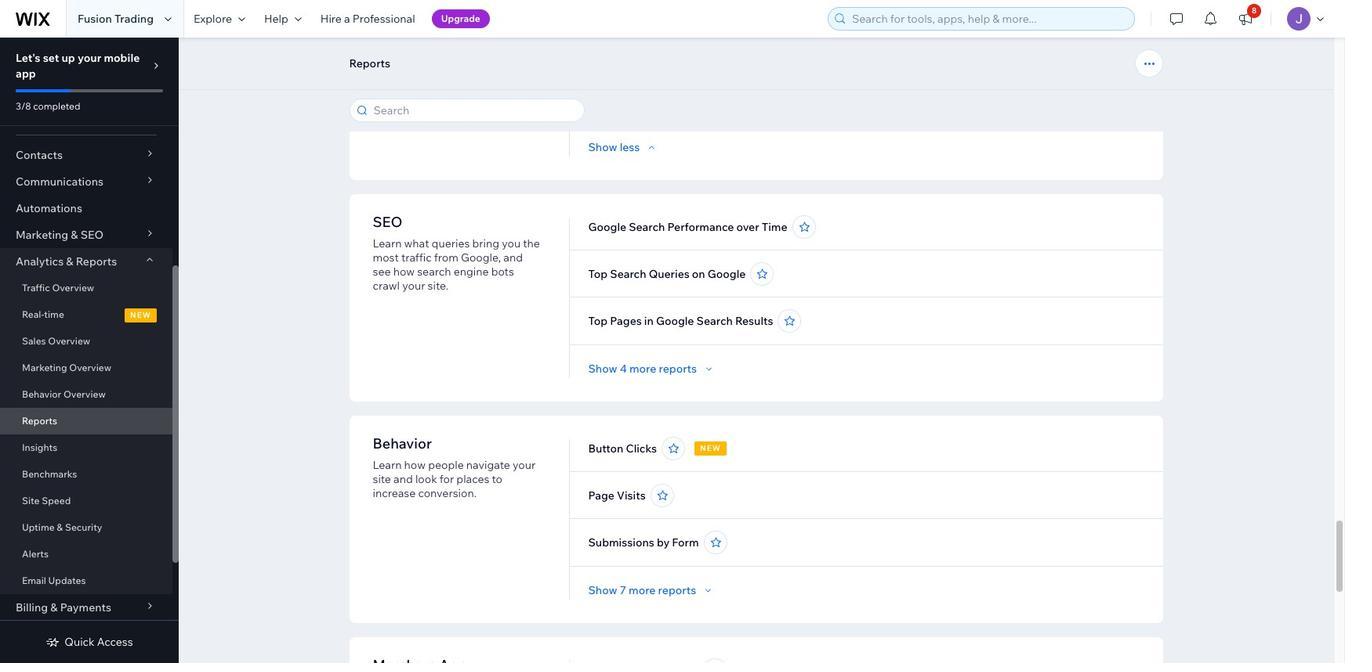 Task type: vqa. For each thing, say whether or not it's contained in the screenshot.
the Quick Access
yes



Task type: describe. For each thing, give the bounding box(es) containing it.
bots
[[491, 265, 514, 279]]

search for google
[[629, 220, 665, 234]]

google,
[[461, 251, 501, 265]]

quick
[[65, 636, 95, 650]]

overview for sales overview
[[48, 335, 90, 347]]

marketing & seo
[[16, 228, 104, 242]]

4
[[620, 362, 627, 376]]

results
[[735, 314, 773, 328]]

billing
[[16, 601, 48, 615]]

and inside behavior learn how people navigate your site and look for places to increase conversion.
[[394, 473, 413, 487]]

top search queries on google
[[588, 267, 746, 281]]

real-time
[[22, 309, 64, 321]]

behavior overview link
[[0, 382, 172, 408]]

Search field
[[369, 100, 579, 121]]

fusion
[[78, 12, 112, 26]]

behavior for behavior overview
[[22, 389, 61, 401]]

explore
[[194, 12, 232, 26]]

trading
[[114, 12, 154, 26]]

automations link
[[0, 195, 172, 222]]

reports for seo
[[659, 362, 697, 376]]

analytics & reports button
[[0, 248, 172, 275]]

2 vertical spatial search
[[697, 314, 733, 328]]

queries
[[649, 267, 690, 281]]

how inside seo learn what queries bring you the most traffic from google, and see how search engine bots crawl your site.
[[393, 265, 415, 279]]

learn for behavior
[[373, 459, 402, 473]]

uptime & security link
[[0, 515, 172, 542]]

0 vertical spatial clicks
[[675, 92, 705, 107]]

analytics & reports
[[16, 255, 117, 269]]

what
[[404, 237, 429, 251]]

8
[[1252, 5, 1257, 16]]

reports inside popup button
[[76, 255, 117, 269]]

1 vertical spatial clicks
[[626, 442, 657, 456]]

billing & payments button
[[0, 595, 172, 622]]

marketing for marketing & seo
[[16, 228, 68, 242]]

professional
[[353, 12, 415, 26]]

your inside let's set up your mobile app
[[78, 51, 101, 65]]

increase
[[373, 487, 416, 501]]

uptime
[[22, 522, 55, 534]]

3/8
[[16, 100, 31, 112]]

top pages in google search results
[[588, 314, 773, 328]]

search for top
[[610, 267, 646, 281]]

quick access button
[[46, 636, 133, 650]]

upgrade
[[441, 13, 480, 24]]

sales overview
[[22, 335, 90, 347]]

performance
[[667, 220, 734, 234]]

reports for behavior
[[658, 584, 696, 598]]

overview for behavior overview
[[63, 389, 106, 401]]

google search performance over time
[[588, 220, 787, 234]]

show for behavior
[[588, 584, 617, 598]]

the
[[523, 237, 540, 251]]

your inside behavior learn how people navigate your site and look for places to increase conversion.
[[513, 459, 536, 473]]

automations
[[16, 201, 82, 216]]

more for seo
[[629, 362, 656, 376]]

show for seo
[[588, 362, 617, 376]]

search
[[417, 265, 451, 279]]

help button
[[255, 0, 311, 38]]

security
[[65, 522, 102, 534]]

top for top search queries on google
[[588, 267, 608, 281]]

insights link
[[0, 435, 172, 462]]

communications button
[[0, 169, 172, 195]]

& for uptime
[[57, 522, 63, 534]]

top for top pages in google search results
[[588, 314, 608, 328]]

for
[[440, 473, 454, 487]]

traffic overview
[[22, 282, 94, 294]]

submissions by form
[[588, 536, 699, 550]]

email updates link
[[0, 568, 172, 595]]

seo inside marketing & seo 'dropdown button'
[[80, 228, 104, 242]]

hire
[[320, 12, 342, 26]]

crawl
[[373, 279, 400, 293]]

from
[[434, 251, 458, 265]]

over
[[736, 220, 759, 234]]

& for billing
[[50, 601, 58, 615]]

insights
[[22, 442, 57, 454]]

show 7 more reports button
[[588, 584, 715, 598]]

& for marketing
[[71, 228, 78, 242]]

seo learn what queries bring you the most traffic from google, and see how search engine bots crawl your site.
[[373, 213, 540, 293]]

see
[[373, 265, 391, 279]]

campaign
[[619, 92, 672, 107]]

show less button
[[588, 140, 659, 154]]

billing & payments
[[16, 601, 111, 615]]

traffic overview link
[[0, 275, 172, 302]]

in
[[644, 314, 654, 328]]

site speed link
[[0, 488, 172, 515]]

traffic
[[401, 251, 432, 265]]

updates
[[48, 575, 86, 587]]

alerts
[[22, 549, 49, 560]]

button clicks
[[588, 442, 657, 456]]

form
[[672, 536, 699, 550]]

8 button
[[1228, 0, 1263, 38]]

marketing & seo button
[[0, 222, 172, 248]]

page visits
[[588, 489, 646, 503]]

more for behavior
[[629, 584, 656, 598]]

behavior overview
[[22, 389, 106, 401]]

let's
[[16, 51, 40, 65]]

real-
[[22, 309, 44, 321]]

benchmarks
[[22, 469, 77, 480]]

set
[[43, 51, 59, 65]]

hire a professional
[[320, 12, 415, 26]]



Task type: locate. For each thing, give the bounding box(es) containing it.
engine
[[454, 265, 489, 279]]

your inside seo learn what queries bring you the most traffic from google, and see how search engine bots crawl your site.
[[402, 279, 425, 293]]

navigate
[[466, 459, 510, 473]]

1 horizontal spatial seo
[[373, 213, 402, 231]]

contacts
[[16, 148, 63, 162]]

& up analytics & reports
[[71, 228, 78, 242]]

& down marketing & seo
[[66, 255, 73, 269]]

marketing down sales
[[22, 362, 67, 374]]

0 vertical spatial top
[[588, 267, 608, 281]]

search left results
[[697, 314, 733, 328]]

0 horizontal spatial reports
[[22, 415, 57, 427]]

uptime & security
[[22, 522, 102, 534]]

sales
[[22, 335, 46, 347]]

email updates
[[22, 575, 86, 587]]

show 4 more reports
[[588, 362, 697, 376]]

quick access
[[65, 636, 133, 650]]

& right 'billing'
[[50, 601, 58, 615]]

1 vertical spatial your
[[402, 279, 425, 293]]

0 vertical spatial new
[[130, 310, 151, 321]]

1 vertical spatial and
[[394, 473, 413, 487]]

how
[[393, 265, 415, 279], [404, 459, 426, 473]]

2 show from the top
[[588, 362, 617, 376]]

clicks right button
[[626, 442, 657, 456]]

and left the
[[503, 251, 523, 265]]

0 vertical spatial behavior
[[22, 389, 61, 401]]

1 vertical spatial show
[[588, 362, 617, 376]]

1 vertical spatial email
[[22, 575, 46, 587]]

site
[[373, 473, 391, 487]]

visits
[[617, 489, 646, 503]]

2 top from the top
[[588, 314, 608, 328]]

top left 'pages'
[[588, 314, 608, 328]]

0 horizontal spatial new
[[130, 310, 151, 321]]

2 horizontal spatial your
[[513, 459, 536, 473]]

reports down top pages in google search results
[[659, 362, 697, 376]]

speed
[[42, 495, 71, 507]]

analytics
[[16, 255, 64, 269]]

reports down hire a professional
[[349, 56, 390, 71]]

behavior learn how people navigate your site and look for places to increase conversion.
[[373, 435, 536, 501]]

reports down marketing & seo 'dropdown button'
[[76, 255, 117, 269]]

look
[[415, 473, 437, 487]]

show left the "4"
[[588, 362, 617, 376]]

2 vertical spatial google
[[656, 314, 694, 328]]

to
[[492, 473, 502, 487]]

email for email campaign clicks
[[588, 92, 617, 107]]

overview down analytics & reports
[[52, 282, 94, 294]]

google right "on"
[[708, 267, 746, 281]]

mobile
[[104, 51, 140, 65]]

reports
[[659, 362, 697, 376], [658, 584, 696, 598]]

1 horizontal spatial clicks
[[675, 92, 705, 107]]

search left queries
[[610, 267, 646, 281]]

google right in
[[656, 314, 694, 328]]

0 vertical spatial learn
[[373, 237, 402, 251]]

behavior down marketing overview
[[22, 389, 61, 401]]

overview down sales overview link
[[69, 362, 111, 374]]

behavior for behavior learn how people navigate your site and look for places to increase conversion.
[[373, 435, 432, 453]]

marketing inside 'dropdown button'
[[16, 228, 68, 242]]

let's set up your mobile app
[[16, 51, 140, 81]]

learn for seo
[[373, 237, 402, 251]]

email campaign clicks
[[588, 92, 705, 107]]

1 horizontal spatial reports
[[76, 255, 117, 269]]

page
[[588, 489, 614, 503]]

2 vertical spatial show
[[588, 584, 617, 598]]

people
[[428, 459, 464, 473]]

& for analytics
[[66, 255, 73, 269]]

communications
[[16, 175, 104, 189]]

0 horizontal spatial behavior
[[22, 389, 61, 401]]

2 horizontal spatial reports
[[349, 56, 390, 71]]

seo up most
[[373, 213, 402, 231]]

1 horizontal spatial new
[[700, 444, 721, 454]]

less
[[620, 140, 640, 154]]

3/8 completed
[[16, 100, 80, 112]]

your right to
[[513, 459, 536, 473]]

new inside sidebar element
[[130, 310, 151, 321]]

your right up
[[78, 51, 101, 65]]

& inside 'dropdown button'
[[71, 228, 78, 242]]

1 more from the top
[[629, 362, 656, 376]]

0 vertical spatial search
[[629, 220, 665, 234]]

learn inside seo learn what queries bring you the most traffic from google, and see how search engine bots crawl your site.
[[373, 237, 402, 251]]

2 vertical spatial your
[[513, 459, 536, 473]]

1 vertical spatial reports
[[658, 584, 696, 598]]

email
[[588, 92, 617, 107], [22, 575, 46, 587]]

most
[[373, 251, 399, 265]]

1 learn from the top
[[373, 237, 402, 251]]

1 show from the top
[[588, 140, 617, 154]]

google
[[588, 220, 626, 234], [708, 267, 746, 281], [656, 314, 694, 328]]

and inside seo learn what queries bring you the most traffic from google, and see how search engine bots crawl your site.
[[503, 251, 523, 265]]

your left site.
[[402, 279, 425, 293]]

1 horizontal spatial your
[[402, 279, 425, 293]]

how inside behavior learn how people navigate your site and look for places to increase conversion.
[[404, 459, 426, 473]]

traffic
[[22, 282, 50, 294]]

show left 7
[[588, 584, 617, 598]]

7
[[620, 584, 626, 598]]

show 7 more reports
[[588, 584, 696, 598]]

0 vertical spatial show
[[588, 140, 617, 154]]

completed
[[33, 100, 80, 112]]

1 horizontal spatial behavior
[[373, 435, 432, 453]]

benchmarks link
[[0, 462, 172, 488]]

by
[[657, 536, 670, 550]]

new
[[130, 310, 151, 321], [700, 444, 721, 454]]

0 horizontal spatial your
[[78, 51, 101, 65]]

more
[[629, 362, 656, 376], [629, 584, 656, 598]]

how right see
[[393, 265, 415, 279]]

overview for marketing overview
[[69, 362, 111, 374]]

0 horizontal spatial clicks
[[626, 442, 657, 456]]

2 learn from the top
[[373, 459, 402, 473]]

google up top search queries on google at top
[[588, 220, 626, 234]]

0 vertical spatial reports
[[659, 362, 697, 376]]

1 vertical spatial new
[[700, 444, 721, 454]]

1 vertical spatial marketing
[[22, 362, 67, 374]]

on
[[692, 267, 705, 281]]

reports down form
[[658, 584, 696, 598]]

2 horizontal spatial google
[[708, 267, 746, 281]]

0 vertical spatial how
[[393, 265, 415, 279]]

and right the site
[[394, 473, 413, 487]]

seo inside seo learn what queries bring you the most traffic from google, and see how search engine bots crawl your site.
[[373, 213, 402, 231]]

1 top from the top
[[588, 267, 608, 281]]

0 horizontal spatial google
[[588, 220, 626, 234]]

queries
[[432, 237, 470, 251]]

marketing overview link
[[0, 355, 172, 382]]

pages
[[610, 314, 642, 328]]

0 vertical spatial and
[[503, 251, 523, 265]]

search up top search queries on google at top
[[629, 220, 665, 234]]

0 vertical spatial google
[[588, 220, 626, 234]]

1 vertical spatial search
[[610, 267, 646, 281]]

show 4 more reports button
[[588, 362, 716, 376]]

behavior inside behavior learn how people navigate your site and look for places to increase conversion.
[[373, 435, 432, 453]]

2 vertical spatial reports
[[22, 415, 57, 427]]

site.
[[428, 279, 448, 293]]

0 vertical spatial marketing
[[16, 228, 68, 242]]

reports inside button
[[349, 56, 390, 71]]

1 vertical spatial behavior
[[373, 435, 432, 453]]

button
[[588, 442, 623, 456]]

time
[[44, 309, 64, 321]]

learn inside behavior learn how people navigate your site and look for places to increase conversion.
[[373, 459, 402, 473]]

behavior up the site
[[373, 435, 432, 453]]

reports link
[[0, 408, 172, 435]]

access
[[97, 636, 133, 650]]

reports
[[349, 56, 390, 71], [76, 255, 117, 269], [22, 415, 57, 427]]

email inside sidebar element
[[22, 575, 46, 587]]

top
[[588, 267, 608, 281], [588, 314, 608, 328]]

behavior
[[22, 389, 61, 401], [373, 435, 432, 453]]

Search for tools, apps, help & more... field
[[847, 8, 1129, 30]]

marketing up the analytics
[[16, 228, 68, 242]]

0 horizontal spatial email
[[22, 575, 46, 587]]

more right 7
[[629, 584, 656, 598]]

marketing for marketing overview
[[22, 362, 67, 374]]

overview up marketing overview
[[48, 335, 90, 347]]

overview down marketing overview link
[[63, 389, 106, 401]]

0 horizontal spatial seo
[[80, 228, 104, 242]]

alerts link
[[0, 542, 172, 568]]

show less
[[588, 140, 640, 154]]

1 horizontal spatial and
[[503, 251, 523, 265]]

help
[[264, 12, 288, 26]]

hire a professional link
[[311, 0, 425, 38]]

1 vertical spatial how
[[404, 459, 426, 473]]

you
[[502, 237, 521, 251]]

3 show from the top
[[588, 584, 617, 598]]

1 vertical spatial top
[[588, 314, 608, 328]]

site
[[22, 495, 40, 507]]

clicks right campaign
[[675, 92, 705, 107]]

upgrade button
[[432, 9, 490, 28]]

email left campaign
[[588, 92, 617, 107]]

show left less
[[588, 140, 617, 154]]

sidebar element
[[0, 38, 179, 664]]

1 horizontal spatial email
[[588, 92, 617, 107]]

0 vertical spatial your
[[78, 51, 101, 65]]

1 vertical spatial learn
[[373, 459, 402, 473]]

reports up insights
[[22, 415, 57, 427]]

1 horizontal spatial google
[[656, 314, 694, 328]]

1 vertical spatial reports
[[76, 255, 117, 269]]

1 vertical spatial google
[[708, 267, 746, 281]]

more right the "4"
[[629, 362, 656, 376]]

search
[[629, 220, 665, 234], [610, 267, 646, 281], [697, 314, 733, 328]]

learn up the increase
[[373, 459, 402, 473]]

& right uptime
[[57, 522, 63, 534]]

submissions
[[588, 536, 654, 550]]

0 vertical spatial reports
[[349, 56, 390, 71]]

seo down the 'automations' 'link'
[[80, 228, 104, 242]]

marketing
[[16, 228, 68, 242], [22, 362, 67, 374]]

and
[[503, 251, 523, 265], [394, 473, 413, 487]]

reports for reports button
[[349, 56, 390, 71]]

conversion.
[[418, 487, 477, 501]]

2 more from the top
[[629, 584, 656, 598]]

behavior inside sidebar element
[[22, 389, 61, 401]]

payments
[[60, 601, 111, 615]]

how left people
[[404, 459, 426, 473]]

0 horizontal spatial and
[[394, 473, 413, 487]]

learn up see
[[373, 237, 402, 251]]

top left queries
[[588, 267, 608, 281]]

reports for reports link on the left bottom of page
[[22, 415, 57, 427]]

email down alerts on the left bottom of page
[[22, 575, 46, 587]]

1 vertical spatial more
[[629, 584, 656, 598]]

0 vertical spatial email
[[588, 92, 617, 107]]

0 vertical spatial more
[[629, 362, 656, 376]]

overview for traffic overview
[[52, 282, 94, 294]]

reports button
[[341, 52, 398, 75]]

email for email updates
[[22, 575, 46, 587]]



